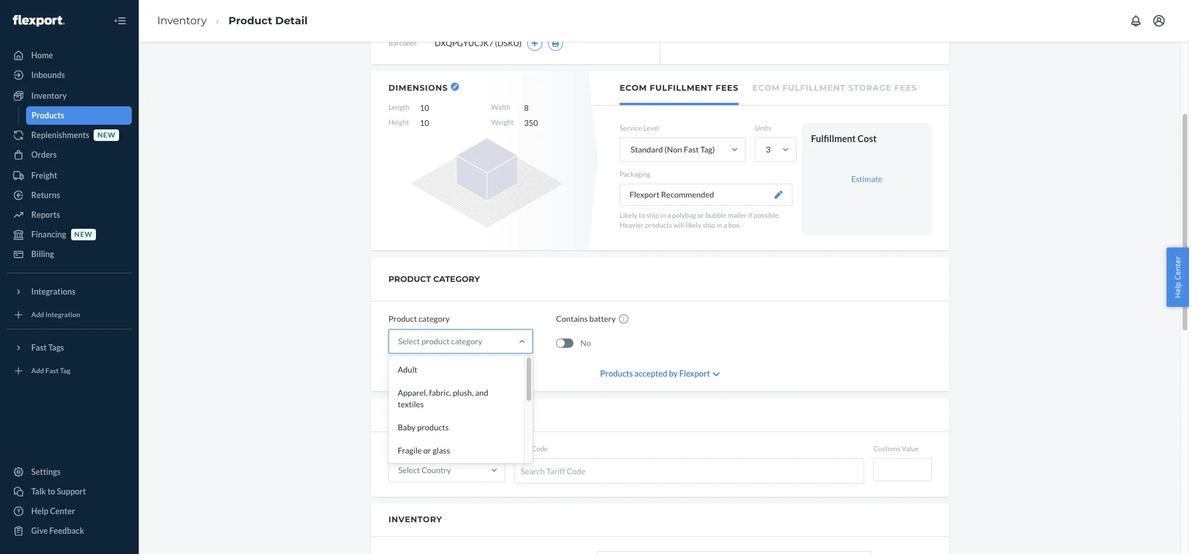 Task type: describe. For each thing, give the bounding box(es) containing it.
dimensions
[[389, 83, 448, 93]]

adult
[[398, 365, 417, 375]]

add integration link
[[7, 306, 132, 324]]

information
[[436, 410, 502, 420]]

flexport recommended
[[630, 190, 714, 200]]

settings link
[[7, 463, 132, 482]]

likely to ship in a polybag or bubble mailer if possible. heavier products will likely ship in a box.
[[620, 211, 780, 230]]

replenishments
[[31, 130, 89, 140]]

breadcrumbs navigation
[[148, 4, 317, 38]]

inbounds link
[[7, 66, 132, 84]]

if
[[748, 211, 753, 220]]

orders link
[[7, 146, 132, 164]]

detail
[[275, 14, 308, 27]]

financing
[[31, 230, 66, 239]]

orders
[[31, 150, 57, 160]]

search
[[521, 466, 545, 476]]

recommended
[[661, 190, 714, 200]]

fulfillment for fees
[[650, 83, 713, 93]]

(non
[[665, 145, 682, 154]]

1 vertical spatial inventory
[[31, 91, 67, 101]]

8 height
[[389, 103, 529, 127]]

customs for customs information
[[389, 410, 433, 420]]

polybag
[[672, 211, 696, 220]]

home link
[[7, 46, 132, 65]]

1 vertical spatial ship
[[703, 221, 715, 230]]

add for add integration
[[31, 311, 44, 319]]

bubble
[[706, 211, 727, 220]]

0 horizontal spatial or
[[423, 446, 431, 456]]

mailer
[[728, 211, 747, 220]]

1 vertical spatial help
[[31, 507, 48, 516]]

give feedback
[[31, 526, 84, 536]]

products inside likely to ship in a polybag or bubble mailer if possible. heavier products will likely ship in a box.
[[645, 221, 672, 230]]

accepted
[[635, 369, 668, 379]]

open account menu image
[[1152, 14, 1166, 28]]

plush,
[[453, 388, 474, 398]]

select country
[[398, 466, 451, 475]]

dxqpgyucjk7 (dsku)
[[435, 38, 522, 48]]

talk to support
[[31, 487, 86, 497]]

product category
[[389, 274, 480, 284]]

select product category
[[398, 337, 482, 346]]

tab list containing ecom fulfillment fees
[[592, 71, 949, 106]]

value
[[902, 445, 919, 453]]

cost
[[858, 133, 877, 144]]

1 vertical spatial center
[[50, 507, 75, 516]]

1 vertical spatial help center
[[31, 507, 75, 516]]

product for product category
[[389, 314, 417, 324]]

settings
[[31, 467, 61, 477]]

0 vertical spatial in
[[661, 211, 666, 220]]

1 vertical spatial country
[[422, 466, 451, 475]]

baby
[[398, 423, 416, 433]]

0 horizontal spatial inventory link
[[7, 87, 132, 105]]

0 vertical spatial ship
[[647, 211, 659, 220]]

1 vertical spatial category
[[451, 337, 482, 346]]

(non-
[[425, 469, 444, 479]]

flexport logo image
[[13, 15, 65, 26]]

3
[[766, 145, 771, 154]]

will
[[674, 221, 684, 230]]

new for replenishments
[[97, 131, 116, 140]]

heavier
[[620, 221, 644, 230]]

1 horizontal spatial flexport
[[680, 369, 710, 379]]

talk to support button
[[7, 483, 132, 501]]

help center link
[[7, 502, 132, 521]]

select for select country
[[398, 466, 420, 475]]

fast inside dropdown button
[[31, 343, 47, 353]]

products for products accepted by flexport
[[600, 369, 633, 379]]

weight
[[491, 118, 514, 127]]

origin
[[424, 445, 444, 453]]

returns link
[[7, 186, 132, 205]]

battery
[[590, 314, 616, 324]]

fulfillment cost
[[811, 133, 877, 144]]

integrations button
[[7, 283, 132, 301]]

billing link
[[7, 245, 132, 264]]

1 vertical spatial products
[[417, 423, 449, 433]]

integrations
[[31, 287, 76, 297]]

textiles
[[398, 400, 424, 409]]

product detail
[[228, 14, 308, 27]]

plus image
[[532, 40, 539, 47]]

reports link
[[7, 206, 132, 224]]

add integration
[[31, 311, 80, 319]]

0 horizontal spatial a
[[668, 211, 671, 220]]

fees inside ecom fulfillment fees tab
[[716, 83, 739, 93]]

add for add fast tag
[[31, 367, 44, 376]]

print image
[[552, 40, 560, 47]]

tags
[[48, 343, 64, 353]]

fabric,
[[429, 388, 451, 398]]

apparel, fabric, plush, and textiles
[[398, 388, 488, 409]]

category
[[433, 274, 480, 284]]

integration
[[45, 311, 80, 319]]

0 vertical spatial fast
[[684, 145, 699, 154]]

0 vertical spatial category
[[419, 314, 450, 324]]

contains battery
[[556, 314, 616, 324]]

country of origin
[[389, 445, 444, 453]]

no
[[581, 338, 591, 348]]

8
[[524, 103, 529, 113]]

service level
[[620, 124, 659, 132]]

service
[[620, 124, 642, 132]]

likely
[[686, 221, 702, 230]]

fulfillment left cost
[[811, 133, 856, 144]]

by
[[669, 369, 678, 379]]

customs information
[[389, 410, 502, 420]]

inbounds
[[31, 70, 65, 80]]

fast tags button
[[7, 339, 132, 357]]

baby products
[[398, 423, 449, 433]]

glass)
[[443, 469, 463, 479]]

length
[[389, 103, 410, 112]]



Task type: locate. For each thing, give the bounding box(es) containing it.
give
[[31, 526, 48, 536]]

flexport inside flexport recommended button
[[630, 190, 660, 200]]

add fast tag
[[31, 367, 70, 376]]

1 vertical spatial add
[[31, 367, 44, 376]]

new down products link
[[97, 131, 116, 140]]

0 horizontal spatial in
[[661, 211, 666, 220]]

give feedback button
[[7, 522, 132, 541]]

0 horizontal spatial help center
[[31, 507, 75, 516]]

1 vertical spatial a
[[724, 221, 727, 230]]

or up the likely
[[698, 211, 704, 220]]

products link
[[26, 106, 132, 125]]

inventory link inside the breadcrumbs navigation
[[157, 14, 207, 27]]

None text field
[[874, 459, 932, 482]]

1 horizontal spatial products
[[645, 221, 672, 230]]

to for likely
[[639, 211, 645, 220]]

country down glass
[[422, 466, 451, 475]]

a left box.
[[724, 221, 727, 230]]

products
[[32, 110, 64, 120], [600, 369, 633, 379]]

in
[[661, 211, 666, 220], [717, 221, 722, 230]]

0 vertical spatial flexport
[[630, 190, 660, 200]]

1 vertical spatial customs
[[874, 445, 901, 453]]

home
[[31, 50, 53, 60]]

storage
[[849, 83, 892, 93]]

customs left value
[[874, 445, 901, 453]]

0 vertical spatial or
[[698, 211, 704, 220]]

1 vertical spatial to
[[48, 487, 55, 497]]

or inside likely to ship in a polybag or bubble mailer if possible. heavier products will likely ship in a box.
[[698, 211, 704, 220]]

likely
[[620, 211, 638, 220]]

1 vertical spatial select
[[398, 466, 420, 475]]

of
[[415, 445, 423, 453]]

1 horizontal spatial center
[[1173, 256, 1183, 280]]

talk
[[31, 487, 46, 497]]

new
[[97, 131, 116, 140], [74, 230, 93, 239]]

close navigation image
[[113, 14, 127, 28]]

1 vertical spatial 10
[[420, 118, 429, 128]]

1 horizontal spatial to
[[639, 211, 645, 220]]

0 vertical spatial add
[[31, 311, 44, 319]]

category up product
[[419, 314, 450, 324]]

select down fragile
[[398, 466, 420, 475]]

apparel,
[[398, 388, 428, 398]]

fees
[[716, 83, 739, 93], [895, 83, 918, 93]]

ecom up units
[[753, 83, 780, 93]]

ecom for ecom fulfillment fees
[[620, 83, 647, 93]]

10 right height
[[420, 118, 429, 128]]

1 10 from the top
[[420, 103, 429, 113]]

1 horizontal spatial help
[[1173, 282, 1183, 298]]

a left 'polybag'
[[668, 211, 671, 220]]

new down the reports link on the top of the page
[[74, 230, 93, 239]]

0 vertical spatial product
[[228, 14, 272, 27]]

center
[[1173, 256, 1183, 280], [50, 507, 75, 516]]

1 horizontal spatial a
[[724, 221, 727, 230]]

1 horizontal spatial customs
[[874, 445, 901, 453]]

1 add from the top
[[31, 311, 44, 319]]

packaging
[[620, 170, 651, 179]]

code up search
[[532, 445, 548, 453]]

0 horizontal spatial ecom
[[620, 83, 647, 93]]

0 vertical spatial help center
[[1173, 256, 1183, 298]]

fees inside ecom fulfillment storage fees tab
[[895, 83, 918, 93]]

1 vertical spatial flexport
[[680, 369, 710, 379]]

estimate
[[851, 174, 883, 184]]

0 horizontal spatial customs
[[389, 410, 433, 420]]

inventory inside the breadcrumbs navigation
[[157, 14, 207, 27]]

customs down textiles at the left bottom
[[389, 410, 433, 420]]

billing
[[31, 249, 54, 259]]

in left 'polybag'
[[661, 211, 666, 220]]

code right search
[[567, 466, 586, 476]]

products left will
[[645, 221, 672, 230]]

center inside button
[[1173, 256, 1183, 280]]

select down product category
[[398, 337, 420, 346]]

products for products
[[32, 110, 64, 120]]

new for financing
[[74, 230, 93, 239]]

pencil alt image
[[453, 84, 457, 89]]

1 horizontal spatial in
[[717, 221, 722, 230]]

fragile
[[398, 446, 422, 456]]

0 vertical spatial products
[[645, 221, 672, 230]]

1 horizontal spatial code
[[567, 466, 586, 476]]

in down bubble
[[717, 221, 722, 230]]

help inside button
[[1173, 282, 1183, 298]]

product
[[228, 14, 272, 27], [389, 314, 417, 324]]

products left accepted
[[600, 369, 633, 379]]

box.
[[729, 221, 741, 230]]

customs
[[389, 410, 433, 420], [874, 445, 901, 453]]

tariff up search
[[514, 445, 530, 453]]

select for select product category
[[398, 337, 420, 346]]

fulfillment left storage at the top right
[[783, 83, 846, 93]]

0 horizontal spatial flexport
[[630, 190, 660, 200]]

fulfillment
[[650, 83, 713, 93], [783, 83, 846, 93], [811, 133, 856, 144]]

2 ecom from the left
[[753, 83, 780, 93]]

2 fees from the left
[[895, 83, 918, 93]]

ecom up service on the right top of page
[[620, 83, 647, 93]]

0 horizontal spatial help
[[31, 507, 48, 516]]

flexport right by
[[680, 369, 710, 379]]

2 vertical spatial fast
[[45, 367, 59, 376]]

select
[[398, 337, 420, 346], [398, 466, 420, 475]]

products up replenishments
[[32, 110, 64, 120]]

fast left the tags
[[31, 343, 47, 353]]

product for product detail
[[228, 14, 272, 27]]

fast tags
[[31, 343, 64, 353]]

product down product
[[389, 314, 417, 324]]

fast left 'tag'
[[45, 367, 59, 376]]

width
[[491, 103, 511, 112]]

product
[[389, 274, 431, 284]]

glass
[[433, 446, 450, 456]]

0 horizontal spatial tariff
[[514, 445, 530, 453]]

ecom
[[620, 83, 647, 93], [753, 83, 780, 93]]

barcodes
[[389, 39, 417, 48]]

add down the 'fast tags'
[[31, 367, 44, 376]]

0 horizontal spatial code
[[532, 445, 548, 453]]

ecom fulfillment fees
[[620, 83, 739, 93]]

0 horizontal spatial center
[[50, 507, 75, 516]]

tag
[[60, 367, 70, 376]]

ship right the likely on the top of page
[[647, 211, 659, 220]]

350
[[524, 118, 538, 128]]

1 horizontal spatial tariff
[[547, 466, 565, 476]]

liquids (non-glass)
[[398, 469, 463, 479]]

0 horizontal spatial country
[[389, 445, 414, 453]]

0 vertical spatial tariff
[[514, 445, 530, 453]]

freight
[[31, 171, 57, 180]]

product inside the breadcrumbs navigation
[[228, 14, 272, 27]]

0 horizontal spatial inventory
[[31, 91, 67, 101]]

1 horizontal spatial inventory
[[157, 14, 207, 27]]

flexport down packaging on the top of the page
[[630, 190, 660, 200]]

0 horizontal spatial ship
[[647, 211, 659, 220]]

and
[[475, 388, 488, 398]]

products accepted by flexport
[[600, 369, 710, 379]]

product detail link
[[228, 14, 308, 27]]

0 horizontal spatial category
[[419, 314, 450, 324]]

2 add from the top
[[31, 367, 44, 376]]

1 fees from the left
[[716, 83, 739, 93]]

0 vertical spatial code
[[532, 445, 548, 453]]

tag)
[[701, 145, 715, 154]]

0 vertical spatial products
[[32, 110, 64, 120]]

0 vertical spatial inventory link
[[157, 14, 207, 27]]

help
[[1173, 282, 1183, 298], [31, 507, 48, 516]]

2 horizontal spatial inventory
[[389, 515, 442, 525]]

fast left 'tag)'
[[684, 145, 699, 154]]

country left of
[[389, 445, 414, 453]]

to right talk
[[48, 487, 55, 497]]

0 vertical spatial new
[[97, 131, 116, 140]]

level
[[644, 124, 659, 132]]

fulfillment up level
[[650, 83, 713, 93]]

ecom fulfillment fees tab
[[620, 71, 739, 105]]

0 vertical spatial help
[[1173, 282, 1183, 298]]

chevron down image
[[713, 371, 720, 379]]

height
[[389, 118, 409, 127]]

product left detail
[[228, 14, 272, 27]]

customs for customs value
[[874, 445, 901, 453]]

2 10 from the top
[[420, 118, 429, 128]]

1 horizontal spatial new
[[97, 131, 116, 140]]

0 horizontal spatial product
[[228, 14, 272, 27]]

1 horizontal spatial ship
[[703, 221, 715, 230]]

pen image
[[775, 191, 783, 199]]

0 horizontal spatial fees
[[716, 83, 739, 93]]

to for talk
[[48, 487, 55, 497]]

0 horizontal spatial to
[[48, 487, 55, 497]]

to right the likely on the top of page
[[639, 211, 645, 220]]

tariff
[[514, 445, 530, 453], [547, 466, 565, 476]]

add inside add fast tag link
[[31, 367, 44, 376]]

1 horizontal spatial inventory link
[[157, 14, 207, 27]]

1 vertical spatial or
[[423, 446, 431, 456]]

search tariff code
[[521, 466, 586, 476]]

standard (non fast tag)
[[631, 145, 715, 154]]

1 horizontal spatial product
[[389, 314, 417, 324]]

contains
[[556, 314, 588, 324]]

tariff code
[[514, 445, 548, 453]]

add left integration
[[31, 311, 44, 319]]

liquids
[[398, 469, 423, 479]]

1 vertical spatial tariff
[[547, 466, 565, 476]]

help center button
[[1167, 248, 1189, 307]]

fulfillment for storage
[[783, 83, 846, 93]]

or right of
[[423, 446, 431, 456]]

0 vertical spatial select
[[398, 337, 420, 346]]

returns
[[31, 190, 60, 200]]

fragile or glass
[[398, 446, 450, 456]]

0 vertical spatial a
[[668, 211, 671, 220]]

0 horizontal spatial products
[[417, 423, 449, 433]]

2 select from the top
[[398, 466, 420, 475]]

1 horizontal spatial or
[[698, 211, 704, 220]]

1 vertical spatial fast
[[31, 343, 47, 353]]

2 vertical spatial inventory
[[389, 515, 442, 525]]

(dsku)
[[495, 38, 522, 48]]

reports
[[31, 210, 60, 220]]

1 horizontal spatial country
[[422, 466, 451, 475]]

or
[[698, 211, 704, 220], [423, 446, 431, 456]]

ecom for ecom fulfillment storage fees
[[753, 83, 780, 93]]

country
[[389, 445, 414, 453], [422, 466, 451, 475]]

possible.
[[754, 211, 780, 220]]

1 vertical spatial in
[[717, 221, 722, 230]]

1 horizontal spatial products
[[600, 369, 633, 379]]

estimate link
[[851, 174, 883, 184]]

1 vertical spatial code
[[567, 466, 586, 476]]

1 select from the top
[[398, 337, 420, 346]]

ecom fulfillment storage fees tab
[[753, 71, 918, 103]]

product
[[422, 337, 450, 346]]

1 vertical spatial products
[[600, 369, 633, 379]]

category
[[419, 314, 450, 324], [451, 337, 482, 346]]

1 horizontal spatial category
[[451, 337, 482, 346]]

ecom fulfillment storage fees
[[753, 83, 918, 93]]

10 down dimensions
[[420, 103, 429, 113]]

1 vertical spatial inventory link
[[7, 87, 132, 105]]

fast
[[684, 145, 699, 154], [31, 343, 47, 353], [45, 367, 59, 376]]

products down customs information
[[417, 423, 449, 433]]

products
[[645, 221, 672, 230], [417, 423, 449, 433]]

customs value
[[874, 445, 919, 453]]

help center inside button
[[1173, 256, 1183, 298]]

code
[[532, 445, 548, 453], [567, 466, 586, 476]]

add inside add integration link
[[31, 311, 44, 319]]

0 vertical spatial customs
[[389, 410, 433, 420]]

1 vertical spatial product
[[389, 314, 417, 324]]

1 horizontal spatial fees
[[895, 83, 918, 93]]

inventory link
[[157, 14, 207, 27], [7, 87, 132, 105]]

1 vertical spatial new
[[74, 230, 93, 239]]

0 vertical spatial inventory
[[157, 14, 207, 27]]

1 ecom from the left
[[620, 83, 647, 93]]

a
[[668, 211, 671, 220], [724, 221, 727, 230]]

0 horizontal spatial new
[[74, 230, 93, 239]]

0 vertical spatial 10
[[420, 103, 429, 113]]

1 horizontal spatial help center
[[1173, 256, 1183, 298]]

0 vertical spatial country
[[389, 445, 414, 453]]

to inside talk to support button
[[48, 487, 55, 497]]

0 vertical spatial to
[[639, 211, 645, 220]]

tab list
[[592, 71, 949, 106]]

1 horizontal spatial ecom
[[753, 83, 780, 93]]

open notifications image
[[1129, 14, 1143, 28]]

dxqpgyucjk7
[[435, 38, 494, 48]]

to inside likely to ship in a polybag or bubble mailer if possible. heavier products will likely ship in a box.
[[639, 211, 645, 220]]

ship down bubble
[[703, 221, 715, 230]]

0 horizontal spatial products
[[32, 110, 64, 120]]

category right product
[[451, 337, 482, 346]]

0 vertical spatial center
[[1173, 256, 1183, 280]]

tariff right search
[[547, 466, 565, 476]]

10
[[420, 103, 429, 113], [420, 118, 429, 128]]



Task type: vqa. For each thing, say whether or not it's contained in the screenshot.
new
yes



